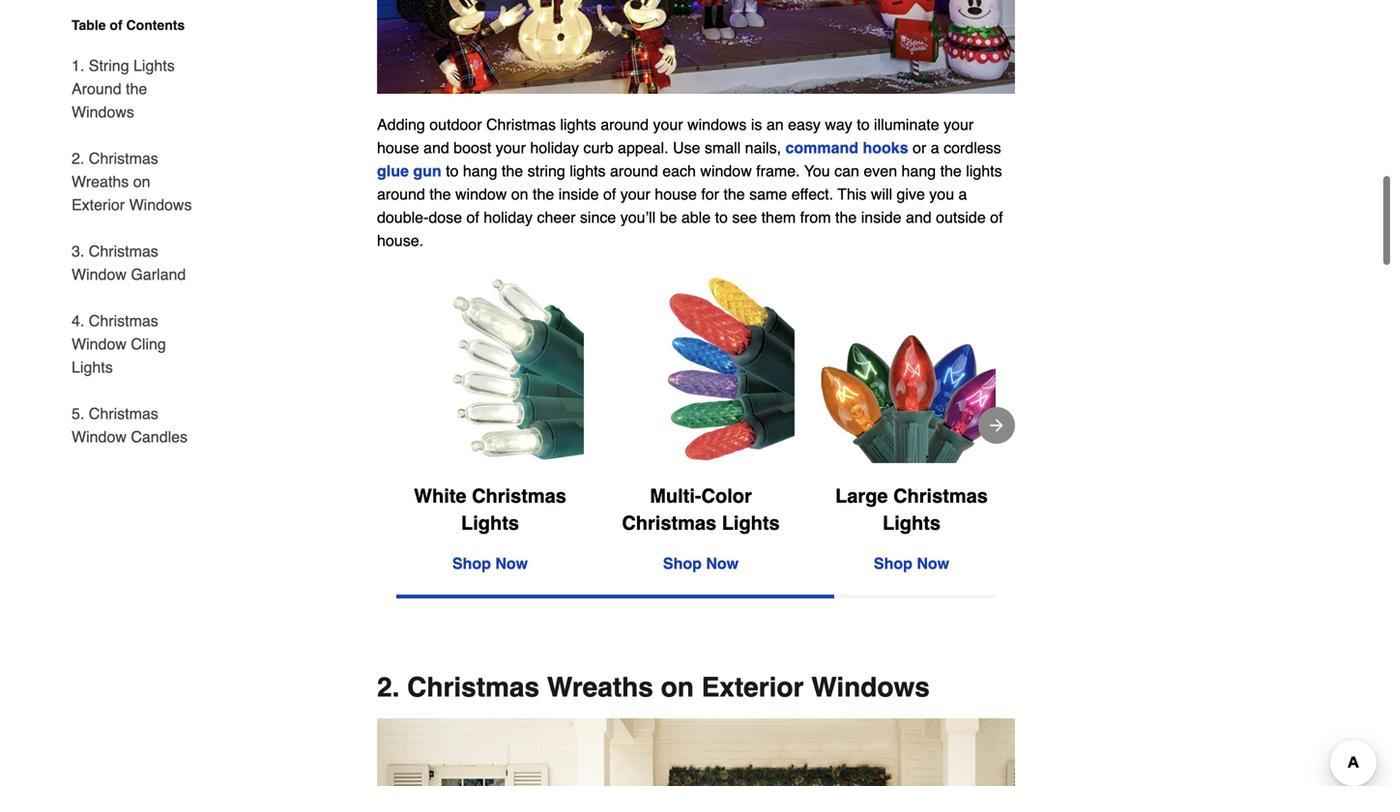 Task type: vqa. For each thing, say whether or not it's contained in the screenshot.
"WHO DO I CONTACT IF I HAVE AN ISSUE WITH MY INSTALL? DOES LOWE'S OFFER A WARRANTY FOR INSTALLATIONS?"
no



Task type: describe. For each thing, give the bounding box(es) containing it.
1 vertical spatial wreaths
[[547, 672, 653, 703]]

wreaths inside 2. christmas wreaths on exterior windows
[[72, 173, 129, 190]]

holiday inside to hang the string lights around each window frame. you can even hang the lights around the window on the inside of your house for the same effect. this will give you a double-dose of holiday cheer since you'll be able to see them from the inside and outside of house.
[[484, 209, 533, 226]]

boost
[[454, 139, 492, 157]]

3. christmas window garland link
[[72, 228, 201, 298]]

them
[[762, 209, 796, 226]]

glue
[[377, 162, 409, 180]]

even
[[864, 162, 897, 180]]

1 hang from the left
[[463, 162, 497, 180]]

shop now link for white
[[452, 555, 528, 573]]

you
[[804, 162, 830, 180]]

outdoor
[[430, 116, 482, 134]]

christmas inside adding outdoor christmas lights around your windows is an easy way to illuminate your house and boost your holiday curb appeal. use small nails,
[[486, 116, 556, 134]]

5. christmas window candles link
[[72, 391, 201, 449]]

see
[[732, 209, 757, 226]]

the patio of a house decorated with christmas lights and holiday inflatables. image
[[377, 0, 1015, 94]]

candles
[[131, 428, 188, 446]]

shop for large
[[874, 555, 913, 573]]

adding
[[377, 116, 425, 134]]

house inside to hang the string lights around each window frame. you can even hang the lights around the window on the inside of your house for the same effect. this will give you a double-dose of holiday cheer since you'll be able to see them from the inside and outside of house.
[[655, 185, 697, 203]]

cordless
[[944, 139, 1001, 157]]

window for 3.
[[72, 265, 127, 283]]

the up dose
[[430, 185, 451, 203]]

an
[[767, 116, 784, 134]]

of right dose
[[467, 209, 479, 226]]

and inside to hang the string lights around each window frame. you can even hang the lights around the window on the inside of your house for the same effect. this will give you a double-dose of holiday cheer since you'll be able to see them from the inside and outside of house.
[[906, 209, 932, 226]]

can
[[835, 162, 860, 180]]

since
[[580, 209, 616, 226]]

white christmas lights
[[414, 485, 567, 534]]

effect.
[[792, 185, 834, 203]]

hooks
[[863, 139, 909, 157]]

1 horizontal spatial exterior
[[702, 672, 804, 703]]

shop now for large
[[874, 555, 950, 573]]

a inside command hooks or a cordless glue gun
[[931, 139, 940, 157]]

color
[[702, 485, 752, 507]]

the exterior of the house decorated with wreaths and christmas decor. image
[[377, 719, 1015, 786]]

the down this
[[836, 209, 857, 226]]

lights down cordless
[[966, 162, 1002, 180]]

christmas inside 4. christmas window cling lights
[[89, 312, 158, 330]]

gun
[[413, 162, 442, 180]]

table of contents
[[72, 17, 185, 33]]

lights down curb
[[570, 162, 606, 180]]

your inside to hang the string lights around each window frame. you can even hang the lights around the window on the inside of your house for the same effect. this will give you a double-dose of holiday cheer since you'll be able to see them from the inside and outside of house.
[[621, 185, 651, 203]]

your right "boost"
[[496, 139, 526, 157]]

command hooks or a cordless glue gun
[[377, 139, 1001, 180]]

appeal.
[[618, 139, 669, 157]]

2. christmas wreaths on exterior windows inside table of contents element
[[72, 149, 192, 214]]

way
[[825, 116, 853, 134]]

4. christmas window cling lights link
[[72, 298, 201, 391]]

nails,
[[745, 139, 781, 157]]

around
[[72, 80, 121, 98]]

double-
[[377, 209, 429, 226]]

for
[[701, 185, 719, 203]]

string
[[528, 162, 565, 180]]

christmas inside large christmas lights
[[894, 485, 988, 507]]

now for multi-color christmas lights
[[706, 555, 739, 573]]

your up cordless
[[944, 116, 974, 134]]

contents
[[126, 17, 185, 33]]

christmas inside 2. christmas wreaths on exterior windows
[[89, 149, 158, 167]]

same
[[750, 185, 787, 203]]

2. inside table of contents element
[[72, 149, 84, 167]]

0 horizontal spatial inside
[[559, 185, 599, 203]]

1 horizontal spatial 2. christmas wreaths on exterior windows
[[377, 672, 930, 703]]

1. string lights around the windows
[[72, 57, 175, 121]]

table
[[72, 17, 106, 33]]

and inside adding outdoor christmas lights around your windows is an easy way to illuminate your house and boost your holiday curb appeal. use small nails,
[[424, 139, 449, 157]]

will
[[871, 185, 893, 203]]

2 horizontal spatial on
[[661, 672, 694, 703]]

frame.
[[756, 162, 800, 180]]

shop now for white
[[452, 555, 528, 573]]

this
[[838, 185, 867, 203]]

each
[[663, 162, 696, 180]]

you'll
[[621, 209, 656, 226]]

shop for white
[[452, 555, 491, 573]]

now for white christmas lights
[[495, 555, 528, 573]]

large colorful christmas light bulbs. image
[[818, 276, 1006, 463]]

5.
[[72, 405, 84, 423]]

arrow right image
[[987, 416, 1007, 435]]

the inside 1. string lights around the windows
[[126, 80, 147, 98]]



Task type: locate. For each thing, give the bounding box(es) containing it.
of right outside
[[990, 209, 1003, 226]]

0 vertical spatial inside
[[559, 185, 599, 203]]

a inside to hang the string lights around each window frame. you can even hang the lights around the window on the inside of your house for the same effect. this will give you a double-dose of holiday cheer since you'll be able to see them from the inside and outside of house.
[[959, 185, 967, 203]]

windows
[[72, 103, 134, 121], [129, 196, 192, 214], [811, 672, 930, 703]]

0 horizontal spatial wreaths
[[72, 173, 129, 190]]

a
[[931, 139, 940, 157], [959, 185, 967, 203]]

the up you
[[940, 162, 962, 180]]

shop now link for multi-
[[663, 555, 739, 573]]

window for 5.
[[72, 428, 127, 446]]

0 horizontal spatial shop
[[452, 555, 491, 573]]

2 vertical spatial to
[[715, 209, 728, 226]]

2. christmas wreaths on exterior windows up the exterior of the house decorated with wreaths and christmas decor. "image"
[[377, 672, 930, 703]]

window
[[72, 265, 127, 283], [72, 335, 127, 353], [72, 428, 127, 446]]

holiday up the string
[[530, 139, 579, 157]]

1 horizontal spatial inside
[[861, 209, 902, 226]]

shop now link down multi-color christmas lights
[[663, 555, 739, 573]]

1 shop now from the left
[[452, 555, 528, 573]]

exterior inside 2. christmas wreaths on exterior windows
[[72, 196, 125, 214]]

house down each
[[655, 185, 697, 203]]

christmas inside white christmas lights
[[472, 485, 567, 507]]

large
[[836, 485, 888, 507]]

to inside adding outdoor christmas lights around your windows is an easy way to illuminate your house and boost your holiday curb appeal. use small nails,
[[857, 116, 870, 134]]

0 vertical spatial window
[[72, 265, 127, 283]]

be
[[660, 209, 677, 226]]

0 horizontal spatial on
[[133, 173, 150, 190]]

now down large christmas lights
[[917, 555, 950, 573]]

to left see
[[715, 209, 728, 226]]

1 horizontal spatial 2.
[[377, 672, 400, 703]]

shop down large christmas lights
[[874, 555, 913, 573]]

adding outdoor christmas lights around your windows is an easy way to illuminate your house and boost your holiday curb appeal. use small nails,
[[377, 116, 974, 157]]

1 vertical spatial 2. christmas wreaths on exterior windows
[[377, 672, 930, 703]]

lights for 1. string lights around the windows
[[133, 57, 175, 74]]

1 horizontal spatial a
[[959, 185, 967, 203]]

1 horizontal spatial on
[[511, 185, 528, 203]]

house.
[[377, 232, 424, 250]]

lights up curb
[[560, 116, 596, 134]]

0 horizontal spatial a
[[931, 139, 940, 157]]

hang
[[463, 162, 497, 180], [902, 162, 936, 180]]

on inside to hang the string lights around each window frame. you can even hang the lights around the window on the inside of your house for the same effect. this will give you a double-dose of holiday cheer since you'll be able to see them from the inside and outside of house.
[[511, 185, 528, 203]]

1 vertical spatial house
[[655, 185, 697, 203]]

curb
[[584, 139, 614, 157]]

from
[[800, 209, 831, 226]]

1 vertical spatial and
[[906, 209, 932, 226]]

the down string
[[126, 80, 147, 98]]

windows for 2. christmas wreaths on exterior windows link
[[129, 196, 192, 214]]

wreaths
[[72, 173, 129, 190], [547, 672, 653, 703]]

around
[[601, 116, 649, 134], [610, 162, 658, 180], [377, 185, 425, 203]]

windows for 1. string lights around the windows link on the left top of the page
[[72, 103, 134, 121]]

illuminate
[[874, 116, 940, 134]]

shop down white christmas lights at the left bottom of the page
[[452, 555, 491, 573]]

2 horizontal spatial shop
[[874, 555, 913, 573]]

cheer
[[537, 209, 576, 226]]

a strand of white christmas lights. image
[[396, 276, 584, 463]]

1 horizontal spatial hang
[[902, 162, 936, 180]]

window down small
[[700, 162, 752, 180]]

able
[[682, 209, 711, 226]]

1 vertical spatial window
[[455, 185, 507, 203]]

1 horizontal spatial shop
[[663, 555, 702, 573]]

lights down contents on the left top of page
[[133, 57, 175, 74]]

window down 5.
[[72, 428, 127, 446]]

shop down multi-color christmas lights
[[663, 555, 702, 573]]

exterior
[[72, 196, 125, 214], [702, 672, 804, 703]]

2 horizontal spatial now
[[917, 555, 950, 573]]

holiday
[[530, 139, 579, 157], [484, 209, 533, 226]]

command hooks link
[[786, 139, 909, 157]]

on up the exterior of the house decorated with wreaths and christmas decor. "image"
[[661, 672, 694, 703]]

and down give
[[906, 209, 932, 226]]

lights inside multi-color christmas lights
[[722, 512, 780, 534]]

1 horizontal spatial wreaths
[[547, 672, 653, 703]]

shop now
[[452, 555, 528, 573], [663, 555, 739, 573], [874, 555, 950, 573]]

0 horizontal spatial shop now link
[[452, 555, 528, 573]]

2 horizontal spatial shop now link
[[874, 555, 950, 573]]

easy
[[788, 116, 821, 134]]

around inside adding outdoor christmas lights around your windows is an easy way to illuminate your house and boost your holiday curb appeal. use small nails,
[[601, 116, 649, 134]]

2 hang from the left
[[902, 162, 936, 180]]

0 vertical spatial window
[[700, 162, 752, 180]]

0 horizontal spatial 2.
[[72, 149, 84, 167]]

0 vertical spatial a
[[931, 139, 940, 157]]

2 vertical spatial window
[[72, 428, 127, 446]]

0 horizontal spatial house
[[377, 139, 419, 157]]

of up since
[[603, 185, 616, 203]]

lights up 5.
[[72, 358, 113, 376]]

cling
[[131, 335, 166, 353]]

a right or
[[931, 139, 940, 157]]

2 now from the left
[[706, 555, 739, 573]]

christmas
[[486, 116, 556, 134], [89, 149, 158, 167], [89, 242, 158, 260], [89, 312, 158, 330], [89, 405, 158, 423], [472, 485, 567, 507], [894, 485, 988, 507], [622, 512, 717, 534], [407, 672, 540, 703]]

0 vertical spatial windows
[[72, 103, 134, 121]]

now
[[495, 555, 528, 573], [706, 555, 739, 573], [917, 555, 950, 573]]

to right gun
[[446, 162, 459, 180]]

give
[[897, 185, 925, 203]]

outside
[[936, 209, 986, 226]]

and
[[424, 139, 449, 157], [906, 209, 932, 226]]

lights down white
[[461, 512, 519, 534]]

exterior up the exterior of the house decorated with wreaths and christmas decor. "image"
[[702, 672, 804, 703]]

house
[[377, 139, 419, 157], [655, 185, 697, 203]]

scrollbar
[[396, 595, 834, 599]]

2. christmas wreaths on exterior windows
[[72, 149, 192, 214], [377, 672, 930, 703]]

2.
[[72, 149, 84, 167], [377, 672, 400, 703]]

2 shop from the left
[[663, 555, 702, 573]]

inside
[[559, 185, 599, 203], [861, 209, 902, 226]]

to right way
[[857, 116, 870, 134]]

2 horizontal spatial shop now
[[874, 555, 950, 573]]

exterior up '3.'
[[72, 196, 125, 214]]

shop now for multi-
[[663, 555, 739, 573]]

2 vertical spatial windows
[[811, 672, 930, 703]]

1 vertical spatial 2.
[[377, 672, 400, 703]]

the left the string
[[502, 162, 523, 180]]

lights for large christmas lights
[[883, 512, 941, 534]]

holiday inside adding outdoor christmas lights around your windows is an easy way to illuminate your house and boost your holiday curb appeal. use small nails,
[[530, 139, 579, 157]]

your up you'll
[[621, 185, 651, 203]]

2. christmas wreaths on exterior windows link
[[72, 135, 201, 228]]

1 horizontal spatial shop now
[[663, 555, 739, 573]]

0 horizontal spatial shop now
[[452, 555, 528, 573]]

1 horizontal spatial and
[[906, 209, 932, 226]]

2 window from the top
[[72, 335, 127, 353]]

0 horizontal spatial exterior
[[72, 196, 125, 214]]

holiday left cheer
[[484, 209, 533, 226]]

window inside the 3. christmas window garland
[[72, 265, 127, 283]]

1 vertical spatial a
[[959, 185, 967, 203]]

glue gun link
[[377, 162, 442, 180]]

to
[[857, 116, 870, 134], [446, 162, 459, 180], [715, 209, 728, 226]]

lights inside 1. string lights around the windows
[[133, 57, 175, 74]]

shop for multi-
[[663, 555, 702, 573]]

house inside adding outdoor christmas lights around your windows is an easy way to illuminate your house and boost your holiday curb appeal. use small nails,
[[377, 139, 419, 157]]

lights for white christmas lights
[[461, 512, 519, 534]]

3. christmas window garland
[[72, 242, 186, 283]]

hang down "boost"
[[463, 162, 497, 180]]

now down multi-color christmas lights
[[706, 555, 739, 573]]

5. christmas window candles
[[72, 405, 188, 446]]

lights down color
[[722, 512, 780, 534]]

command
[[786, 139, 859, 157]]

christmas inside multi-color christmas lights
[[622, 512, 717, 534]]

house down the adding
[[377, 139, 419, 157]]

around up double- on the left
[[377, 185, 425, 203]]

you
[[930, 185, 954, 203]]

1 now from the left
[[495, 555, 528, 573]]

window up dose
[[455, 185, 507, 203]]

1 horizontal spatial window
[[700, 162, 752, 180]]

hang down or
[[902, 162, 936, 180]]

is
[[751, 116, 762, 134]]

0 horizontal spatial 2. christmas wreaths on exterior windows
[[72, 149, 192, 214]]

shop now link
[[452, 555, 528, 573], [663, 555, 739, 573], [874, 555, 950, 573]]

window inside 5. christmas window candles
[[72, 428, 127, 446]]

0 vertical spatial and
[[424, 139, 449, 157]]

0 horizontal spatial now
[[495, 555, 528, 573]]

1 horizontal spatial shop now link
[[663, 555, 739, 573]]

christmas inside the 3. christmas window garland
[[89, 242, 158, 260]]

dose
[[429, 209, 462, 226]]

1 vertical spatial inside
[[861, 209, 902, 226]]

0 vertical spatial wreaths
[[72, 173, 129, 190]]

1 shop from the left
[[452, 555, 491, 573]]

inside up since
[[559, 185, 599, 203]]

1 vertical spatial windows
[[129, 196, 192, 214]]

windows inside 1. string lights around the windows
[[72, 103, 134, 121]]

and up gun
[[424, 139, 449, 157]]

garland
[[131, 265, 186, 283]]

lights
[[133, 57, 175, 74], [72, 358, 113, 376], [461, 512, 519, 534], [722, 512, 780, 534], [883, 512, 941, 534]]

shop now link for large
[[874, 555, 950, 573]]

multi-
[[650, 485, 702, 507]]

shop now link down large christmas lights
[[874, 555, 950, 573]]

window for 4.
[[72, 335, 127, 353]]

shop now down large christmas lights
[[874, 555, 950, 573]]

window down '3.'
[[72, 265, 127, 283]]

around up the appeal.
[[601, 116, 649, 134]]

3 shop now from the left
[[874, 555, 950, 573]]

1 vertical spatial exterior
[[702, 672, 804, 703]]

christmas inside 5. christmas window candles
[[89, 405, 158, 423]]

a right you
[[959, 185, 967, 203]]

0 vertical spatial house
[[377, 139, 419, 157]]

lights inside 4. christmas window cling lights
[[72, 358, 113, 376]]

table of contents element
[[56, 15, 201, 449]]

on up 3. christmas window garland link
[[133, 173, 150, 190]]

1 vertical spatial window
[[72, 335, 127, 353]]

of right table
[[110, 17, 122, 33]]

use
[[673, 139, 701, 157]]

1 shop now link from the left
[[452, 555, 528, 573]]

multi-color christmas lights
[[622, 485, 780, 534]]

0 vertical spatial holiday
[[530, 139, 579, 157]]

0 horizontal spatial and
[[424, 139, 449, 157]]

your up use
[[653, 116, 683, 134]]

1 horizontal spatial to
[[715, 209, 728, 226]]

lights inside large christmas lights
[[883, 512, 941, 534]]

on down the string
[[511, 185, 528, 203]]

3 now from the left
[[917, 555, 950, 573]]

shop now link down white christmas lights at the left bottom of the page
[[452, 555, 528, 573]]

or
[[913, 139, 927, 157]]

1.
[[72, 57, 84, 74]]

window inside 4. christmas window cling lights
[[72, 335, 127, 353]]

now for large christmas lights
[[917, 555, 950, 573]]

4.
[[72, 312, 84, 330]]

1 horizontal spatial house
[[655, 185, 697, 203]]

to hang the string lights around each window frame. you can even hang the lights around the window on the inside of your house for the same effect. this will give you a double-dose of holiday cheer since you'll be able to see them from the inside and outside of house.
[[377, 162, 1003, 250]]

3 shop now link from the left
[[874, 555, 950, 573]]

the right for at the right top
[[724, 185, 745, 203]]

a strand of multi-color christmas lights. image
[[607, 276, 795, 463]]

2. christmas wreaths on exterior windows up the 3. christmas window garland
[[72, 149, 192, 214]]

3 shop from the left
[[874, 555, 913, 573]]

3 window from the top
[[72, 428, 127, 446]]

1 vertical spatial around
[[610, 162, 658, 180]]

shop
[[452, 555, 491, 573], [663, 555, 702, 573], [874, 555, 913, 573]]

window down 4.
[[72, 335, 127, 353]]

the down the string
[[533, 185, 554, 203]]

large christmas lights
[[836, 485, 988, 534]]

around down the appeal.
[[610, 162, 658, 180]]

0 horizontal spatial hang
[[463, 162, 497, 180]]

on
[[133, 173, 150, 190], [511, 185, 528, 203], [661, 672, 694, 703]]

4. christmas window cling lights
[[72, 312, 166, 376]]

0 horizontal spatial to
[[446, 162, 459, 180]]

0 horizontal spatial window
[[455, 185, 507, 203]]

2 shop now link from the left
[[663, 555, 739, 573]]

lights
[[560, 116, 596, 134], [570, 162, 606, 180], [966, 162, 1002, 180]]

2 vertical spatial around
[[377, 185, 425, 203]]

window
[[700, 162, 752, 180], [455, 185, 507, 203]]

small
[[705, 139, 741, 157]]

1 vertical spatial holiday
[[484, 209, 533, 226]]

3.
[[72, 242, 84, 260]]

inside down will
[[861, 209, 902, 226]]

1 horizontal spatial now
[[706, 555, 739, 573]]

0 vertical spatial 2.
[[72, 149, 84, 167]]

0 vertical spatial to
[[857, 116, 870, 134]]

lights inside adding outdoor christmas lights around your windows is an easy way to illuminate your house and boost your holiday curb appeal. use small nails,
[[560, 116, 596, 134]]

0 vertical spatial around
[[601, 116, 649, 134]]

of
[[110, 17, 122, 33], [603, 185, 616, 203], [467, 209, 479, 226], [990, 209, 1003, 226]]

2 shop now from the left
[[663, 555, 739, 573]]

string
[[89, 57, 129, 74]]

shop now down multi-color christmas lights
[[663, 555, 739, 573]]

lights inside white christmas lights
[[461, 512, 519, 534]]

white
[[414, 485, 467, 507]]

your
[[653, 116, 683, 134], [944, 116, 974, 134], [496, 139, 526, 157], [621, 185, 651, 203]]

1 vertical spatial to
[[446, 162, 459, 180]]

0 vertical spatial exterior
[[72, 196, 125, 214]]

now down white christmas lights at the left bottom of the page
[[495, 555, 528, 573]]

0 vertical spatial 2. christmas wreaths on exterior windows
[[72, 149, 192, 214]]

1. string lights around the windows link
[[72, 43, 201, 135]]

1 window from the top
[[72, 265, 127, 283]]

shop now down white christmas lights at the left bottom of the page
[[452, 555, 528, 573]]

the
[[126, 80, 147, 98], [502, 162, 523, 180], [940, 162, 962, 180], [430, 185, 451, 203], [533, 185, 554, 203], [724, 185, 745, 203], [836, 209, 857, 226]]

windows
[[688, 116, 747, 134]]

lights down large
[[883, 512, 941, 534]]

2 horizontal spatial to
[[857, 116, 870, 134]]



